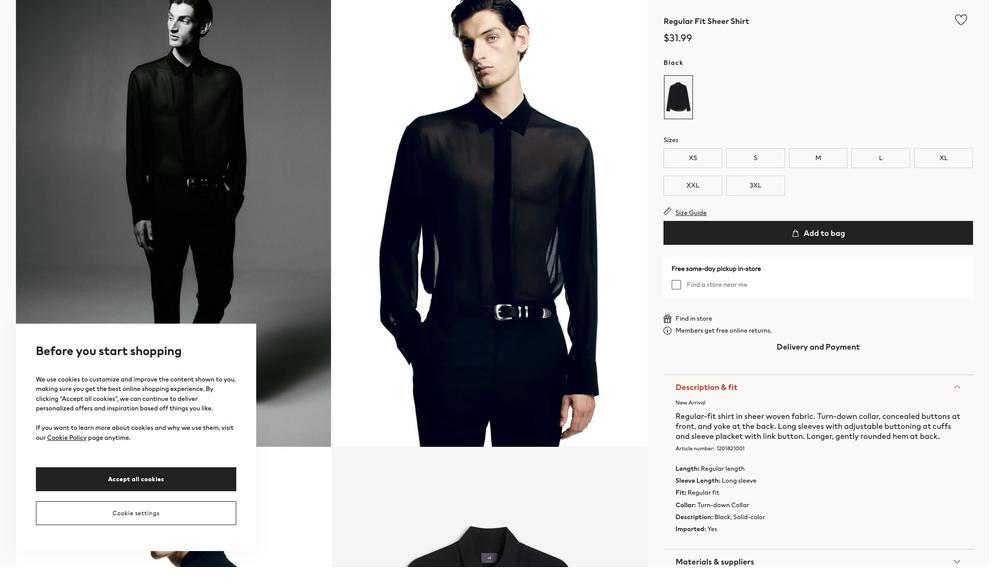Task type: locate. For each thing, give the bounding box(es) containing it.
1 horizontal spatial long
[[778, 420, 797, 432]]

xxl
[[687, 181, 700, 190]]

description
[[676, 381, 720, 393]]

online inside we use cookies to customize and improve the content shown to you, making sure you get the best online shopping experience. by clicking "accept all cookies", we can continue to deliver personalized offers and inspiration based off things you like.
[[123, 384, 141, 394]]

get down 'customize'
[[85, 384, 95, 394]]

0 vertical spatial use
[[47, 374, 57, 384]]

fit inside length: regular length sleeve length: long sleeve fit: regular fit collar: turn-down collar description: black, solid-color imported: yes
[[713, 488, 720, 497]]

bag
[[831, 227, 846, 239]]

1 vertical spatial all
[[132, 475, 140, 483]]

0 horizontal spatial back.
[[757, 420, 777, 432]]

find in store
[[676, 314, 712, 323]]

before you start shopping
[[36, 342, 182, 359]]

1 horizontal spatial in
[[736, 410, 743, 422]]

0 vertical spatial cookies
[[58, 374, 80, 384]]

back.
[[757, 420, 777, 432], [920, 430, 940, 442]]

fit left 'shirt'
[[708, 410, 716, 422]]

find for find in store
[[676, 314, 689, 323]]

0 vertical spatial regular
[[664, 15, 693, 27]]

1 horizontal spatial sleeve
[[739, 476, 757, 485]]

cookies down "based" in the bottom of the page
[[131, 423, 153, 432]]

off
[[159, 403, 168, 413]]

regular fit sheer shirt - black - men | h&m us image
[[16, 0, 331, 447]]

we
[[36, 374, 45, 384]]

regular up the $31.99
[[664, 15, 693, 27]]

if you want to learn more about cookies and why we use them, visit our
[[36, 423, 234, 442]]

0 vertical spatial the
[[159, 374, 169, 384]]

sleeve up number:
[[692, 430, 714, 442]]

all inside accept all cookies button
[[132, 475, 140, 483]]

0 horizontal spatial all
[[85, 394, 92, 403]]

regular down number:
[[701, 464, 724, 473]]

the left content
[[159, 374, 169, 384]]

turn- inside length: regular length sleeve length: long sleeve fit: regular fit collar: turn-down collar description: black, solid-color imported: yes
[[698, 500, 714, 510]]

length:
[[676, 464, 700, 473], [697, 476, 721, 485]]

0 horizontal spatial we
[[120, 394, 129, 403]]

why
[[167, 423, 180, 432]]

1 vertical spatial shopping
[[142, 384, 169, 394]]

1 vertical spatial long
[[722, 476, 737, 485]]

personalized
[[36, 403, 74, 413]]

use up making
[[47, 374, 57, 384]]

regular fit sheer shirt - black - men | h&m us 3 image
[[16, 447, 331, 567]]

0 horizontal spatial online
[[123, 384, 141, 394]]

back. down buttons
[[920, 430, 940, 442]]

to
[[821, 227, 829, 239], [81, 374, 88, 384], [216, 374, 222, 384], [170, 394, 176, 403], [71, 423, 77, 432]]

0 horizontal spatial turn-
[[698, 500, 714, 510]]

1 vertical spatial turn-
[[698, 500, 714, 510]]

accept
[[108, 475, 130, 483]]

0 horizontal spatial use
[[47, 374, 57, 384]]

store right a
[[707, 280, 722, 289]]

1 vertical spatial get
[[85, 384, 95, 394]]

online right free
[[730, 326, 748, 335]]

you up "accept
[[73, 384, 84, 394]]

&
[[721, 381, 727, 393]]

long right link
[[778, 420, 797, 432]]

2 vertical spatial store
[[697, 314, 712, 323]]

turn- up longer,
[[817, 410, 837, 422]]

size guide button
[[664, 207, 707, 217]]

and down 'cookies",'
[[94, 403, 106, 413]]

length: up sleeve
[[676, 464, 700, 473]]

length: right sleeve
[[697, 476, 721, 485]]

woven
[[766, 410, 790, 422]]

store up me
[[746, 264, 761, 273]]

regular-
[[676, 410, 708, 422]]

visit
[[221, 423, 234, 432]]

shopping up improve
[[130, 342, 182, 359]]

with left link
[[745, 430, 762, 442]]

cookies up sure
[[58, 374, 80, 384]]

store up members
[[697, 314, 712, 323]]

the left link
[[742, 420, 755, 432]]

shopping inside we use cookies to customize and improve the content shown to you, making sure you get the best online shopping experience. by clicking "accept all cookies", we can continue to deliver personalized offers and inspiration based off things you like.
[[142, 384, 169, 394]]

m
[[816, 153, 822, 163]]

use left the them,
[[192, 423, 202, 432]]

at left cuffs
[[923, 420, 932, 432]]

improve
[[134, 374, 157, 384]]

1 vertical spatial we
[[181, 423, 190, 432]]

fit up the black,
[[713, 488, 720, 497]]

fit inside dropdown button
[[729, 381, 738, 393]]

0 vertical spatial sleeve
[[692, 430, 714, 442]]

1 vertical spatial fit
[[708, 410, 716, 422]]

regular
[[664, 15, 693, 27], [701, 464, 724, 473], [688, 488, 711, 497]]

1 vertical spatial cookie
[[113, 509, 134, 517]]

long inside the 'new arrival regular-fit shirt in sheer woven fabric. turn-down collar, concealed buttons at front, and yoke at the back. long sleeves with adjustable buttoning at cuffs and sleeve placket with link button. longer, gently rounded hem at back. article number: 1201821001'
[[778, 420, 797, 432]]

cookie policy link
[[47, 433, 87, 442]]

1 horizontal spatial online
[[730, 326, 748, 335]]

buttons
[[922, 410, 951, 422]]

0 vertical spatial cookie
[[47, 433, 68, 442]]

we up inspiration
[[120, 394, 129, 403]]

cookies inside button
[[141, 475, 164, 483]]

shown
[[195, 374, 215, 384]]

1 vertical spatial in
[[736, 410, 743, 422]]

use
[[47, 374, 57, 384], [192, 423, 202, 432]]

our
[[36, 433, 46, 442]]

size
[[676, 208, 688, 217]]

find in store button
[[664, 314, 712, 323]]

all
[[85, 394, 92, 403], [132, 475, 140, 483]]

black image
[[664, 75, 694, 119]]

xl
[[940, 153, 948, 163]]

0 vertical spatial long
[[778, 420, 797, 432]]

page
[[88, 433, 103, 442]]

None radio
[[664, 75, 694, 120]]

0 vertical spatial down
[[837, 410, 858, 422]]

down up gently
[[837, 410, 858, 422]]

sleeve
[[692, 430, 714, 442], [739, 476, 757, 485]]

the down 'customize'
[[97, 384, 107, 394]]

you down deliver
[[190, 403, 200, 413]]

0 vertical spatial turn-
[[817, 410, 837, 422]]

at right hem
[[911, 430, 919, 442]]

cookies right the accept
[[141, 475, 164, 483]]

0 horizontal spatial the
[[97, 384, 107, 394]]

fit
[[695, 15, 706, 27]]

turn- inside the 'new arrival regular-fit shirt in sheer woven fabric. turn-down collar, concealed buttons at front, and yoke at the back. long sleeves with adjustable buttoning at cuffs and sleeve placket with link button. longer, gently rounded hem at back. article number: 1201821001'
[[817, 410, 837, 422]]

cookie settings
[[113, 509, 160, 517]]

1 vertical spatial sleeve
[[739, 476, 757, 485]]

find left a
[[687, 280, 700, 289]]

0 horizontal spatial sleeve
[[692, 430, 714, 442]]

a
[[702, 280, 706, 289]]

0 vertical spatial we
[[120, 394, 129, 403]]

to inside 'button'
[[821, 227, 829, 239]]

to up 'policy'
[[71, 423, 77, 432]]

1 vertical spatial down
[[714, 500, 730, 510]]

cookie left settings
[[113, 509, 134, 517]]

you right if at the left
[[42, 423, 52, 432]]

to left 'customize'
[[81, 374, 88, 384]]

get
[[705, 326, 715, 335], [85, 384, 95, 394]]

find a store near me
[[687, 280, 748, 289]]

$31.99
[[664, 30, 693, 45]]

like.
[[202, 403, 213, 413]]

1 vertical spatial use
[[192, 423, 202, 432]]

size guide
[[676, 208, 707, 217]]

1 horizontal spatial get
[[705, 326, 715, 335]]

content
[[170, 374, 194, 384]]

1 horizontal spatial down
[[837, 410, 858, 422]]

longer,
[[807, 430, 834, 442]]

add
[[804, 227, 819, 239]]

1 horizontal spatial we
[[181, 423, 190, 432]]

regular fit sheer shirt - black - men | h&m us 2 image
[[333, 0, 648, 447]]

collar:
[[676, 500, 696, 510]]

down
[[837, 410, 858, 422], [714, 500, 730, 510]]

1 horizontal spatial all
[[132, 475, 140, 483]]

online up can
[[123, 384, 141, 394]]

0 horizontal spatial down
[[714, 500, 730, 510]]

get left free
[[705, 326, 715, 335]]

adjustable
[[845, 420, 883, 432]]

sleeve inside length: regular length sleeve length: long sleeve fit: regular fit collar: turn-down collar description: black, solid-color imported: yes
[[739, 476, 757, 485]]

at
[[952, 410, 961, 422], [733, 420, 741, 432], [923, 420, 932, 432], [911, 430, 919, 442]]

0 horizontal spatial long
[[722, 476, 737, 485]]

back. left button.
[[757, 420, 777, 432]]

1 horizontal spatial use
[[192, 423, 202, 432]]

1 horizontal spatial turn-
[[817, 410, 837, 422]]

0 vertical spatial in
[[691, 314, 696, 323]]

find up members
[[676, 314, 689, 323]]

accept all cookies button
[[36, 467, 236, 491]]

fit right & at the right bottom of the page
[[729, 381, 738, 393]]

cookies
[[58, 374, 80, 384], [131, 423, 153, 432], [141, 475, 164, 483]]

regular inside regular fit sheer shirt $31.99
[[664, 15, 693, 27]]

0 vertical spatial all
[[85, 394, 92, 403]]

turn- up description:
[[698, 500, 714, 510]]

all up the offers
[[85, 394, 92, 403]]

online
[[730, 326, 748, 335], [123, 384, 141, 394]]

0 horizontal spatial cookie
[[47, 433, 68, 442]]

gently
[[836, 430, 859, 442]]

deliver
[[178, 394, 198, 403]]

turn-
[[817, 410, 837, 422], [698, 500, 714, 510]]

cookies inside we use cookies to customize and improve the content shown to you, making sure you get the best online shopping experience. by clicking "accept all cookies", we can continue to deliver personalized offers and inspiration based off things you like.
[[58, 374, 80, 384]]

long inside length: regular length sleeve length: long sleeve fit: regular fit collar: turn-down collar description: black, solid-color imported: yes
[[722, 476, 737, 485]]

in right 'shirt'
[[736, 410, 743, 422]]

we use cookies to customize and improve the content shown to you, making sure you get the best online shopping experience. by clicking "accept all cookies", we can continue to deliver personalized offers and inspiration based off things you like.
[[36, 374, 236, 413]]

1 vertical spatial find
[[676, 314, 689, 323]]

cookies for all
[[141, 475, 164, 483]]

by
[[206, 384, 214, 394]]

0 vertical spatial find
[[687, 280, 700, 289]]

2 vertical spatial regular
[[688, 488, 711, 497]]

regular up collar:
[[688, 488, 711, 497]]

you inside if you want to learn more about cookies and why we use them, visit our
[[42, 423, 52, 432]]

in up members
[[691, 314, 696, 323]]

to left bag
[[821, 227, 829, 239]]

and right delivery in the right bottom of the page
[[810, 341, 825, 353]]

more
[[95, 423, 111, 432]]

cookie inside cookie settings button
[[113, 509, 134, 517]]

things
[[170, 403, 188, 413]]

cookie
[[47, 433, 68, 442], [113, 509, 134, 517]]

and left why
[[155, 423, 166, 432]]

long down length
[[722, 476, 737, 485]]

cookie for cookie settings
[[113, 509, 134, 517]]

anytime.
[[105, 433, 131, 442]]

long
[[778, 420, 797, 432], [722, 476, 737, 485]]

we right why
[[181, 423, 190, 432]]

want
[[54, 423, 69, 432]]

all right the accept
[[132, 475, 140, 483]]

1 vertical spatial regular
[[701, 464, 724, 473]]

black
[[664, 58, 684, 67]]

shopping up continue
[[142, 384, 169, 394]]

1 vertical spatial cookies
[[131, 423, 153, 432]]

learn
[[79, 423, 94, 432]]

use inside if you want to learn more about cookies and why we use them, visit our
[[192, 423, 202, 432]]

with right sleeves
[[826, 420, 843, 432]]

down inside length: regular length sleeve length: long sleeve fit: regular fit collar: turn-down collar description: black, solid-color imported: yes
[[714, 500, 730, 510]]

1 vertical spatial store
[[707, 280, 722, 289]]

with
[[826, 420, 843, 432], [745, 430, 762, 442]]

and
[[810, 341, 825, 353], [121, 374, 132, 384], [94, 403, 106, 413], [698, 420, 712, 432], [155, 423, 166, 432], [676, 430, 690, 442]]

l
[[880, 153, 883, 163]]

0 horizontal spatial get
[[85, 384, 95, 394]]

2 horizontal spatial the
[[742, 420, 755, 432]]

sleeve down length
[[739, 476, 757, 485]]

0 vertical spatial fit
[[729, 381, 738, 393]]

2 vertical spatial the
[[742, 420, 755, 432]]

1 horizontal spatial cookie
[[113, 509, 134, 517]]

imported:
[[676, 524, 706, 534]]

2 vertical spatial fit
[[713, 488, 720, 497]]

cookie down want
[[47, 433, 68, 442]]

down up the black,
[[714, 500, 730, 510]]

2 vertical spatial cookies
[[141, 475, 164, 483]]

1 vertical spatial online
[[123, 384, 141, 394]]

to left 'you,'
[[216, 374, 222, 384]]

1201821001
[[717, 444, 745, 452]]

the
[[159, 374, 169, 384], [97, 384, 107, 394], [742, 420, 755, 432]]



Task type: vqa. For each thing, say whether or not it's contained in the screenshot.


Task type: describe. For each thing, give the bounding box(es) containing it.
and left yoke
[[698, 420, 712, 432]]

sure
[[59, 384, 72, 394]]

guide
[[689, 208, 707, 217]]

members
[[676, 326, 704, 335]]

and inside button
[[810, 341, 825, 353]]

at right yoke
[[733, 420, 741, 432]]

use inside we use cookies to customize and improve the content shown to you, making sure you get the best online shopping experience. by clicking "accept all cookies", we can continue to deliver personalized offers and inspiration based off things you like.
[[47, 374, 57, 384]]

store for find in store
[[697, 314, 712, 323]]

sleeve inside the 'new arrival regular-fit shirt in sheer woven fabric. turn-down collar, concealed buttons at front, and yoke at the back. long sleeves with adjustable buttoning at cuffs and sleeve placket with link button. longer, gently rounded hem at back. article number: 1201821001'
[[692, 430, 714, 442]]

get inside we use cookies to customize and improve the content shown to you, making sure you get the best online shopping experience. by clicking "accept all cookies", we can continue to deliver personalized offers and inspiration based off things you like.
[[85, 384, 95, 394]]

xs
[[689, 153, 697, 163]]

0 vertical spatial store
[[746, 264, 761, 273]]

new arrival regular-fit shirt in sheer woven fabric. turn-down collar, concealed buttons at front, and yoke at the back. long sleeves with adjustable buttoning at cuffs and sleeve placket with link button. longer, gently rounded hem at back. article number: 1201821001
[[676, 399, 961, 452]]

s
[[754, 153, 758, 163]]

delivery
[[777, 341, 808, 353]]

concealed
[[883, 410, 920, 422]]

button.
[[778, 430, 805, 442]]

returns.
[[749, 326, 772, 335]]

cookies inside if you want to learn more about cookies and why we use them, visit our
[[131, 423, 153, 432]]

we inside if you want to learn more about cookies and why we use them, visit our
[[181, 423, 190, 432]]

and up best
[[121, 374, 132, 384]]

0 vertical spatial shopping
[[130, 342, 182, 359]]

add to bag
[[802, 227, 846, 239]]

start
[[99, 342, 128, 359]]

solid-
[[734, 512, 751, 522]]

if
[[36, 423, 40, 432]]

number:
[[694, 444, 715, 452]]

me
[[739, 280, 748, 289]]

cuffs
[[933, 420, 952, 432]]

front,
[[676, 420, 697, 432]]

new
[[676, 399, 688, 406]]

based
[[140, 403, 158, 413]]

members get free online returns.
[[676, 326, 772, 335]]

article
[[676, 444, 693, 452]]

delivery and payment button
[[664, 335, 974, 359]]

rounded
[[861, 430, 891, 442]]

1 vertical spatial the
[[97, 384, 107, 394]]

hem
[[893, 430, 909, 442]]

all inside we use cookies to customize and improve the content shown to you, making sure you get the best online shopping experience. by clicking "accept all cookies", we can continue to deliver personalized offers and inspiration based off things you like.
[[85, 394, 92, 403]]

free same-day pickup in-store
[[672, 264, 761, 273]]

continue
[[142, 394, 169, 403]]

and up 'article'
[[676, 430, 690, 442]]

in-
[[738, 264, 746, 273]]

length
[[726, 464, 745, 473]]

delivery and payment
[[777, 341, 860, 353]]

0 vertical spatial length:
[[676, 464, 700, 473]]

near
[[724, 280, 737, 289]]

fabric.
[[792, 410, 816, 422]]

cookie settings button
[[36, 501, 236, 525]]

we inside we use cookies to customize and improve the content shown to you, making sure you get the best online shopping experience. by clicking "accept all cookies", we can continue to deliver personalized offers and inspiration based off things you like.
[[120, 394, 129, 403]]

0 horizontal spatial in
[[691, 314, 696, 323]]

in inside the 'new arrival regular-fit shirt in sheer woven fabric. turn-down collar, concealed buttons at front, and yoke at the back. long sleeves with adjustable buttoning at cuffs and sleeve placket with link button. longer, gently rounded hem at back. article number: 1201821001'
[[736, 410, 743, 422]]

sizes
[[664, 135, 679, 145]]

at right cuffs
[[952, 410, 961, 422]]

clicking
[[36, 394, 59, 403]]

can
[[130, 394, 141, 403]]

color
[[751, 512, 766, 522]]

you left start
[[76, 342, 96, 359]]

before
[[36, 342, 74, 359]]

cookies",
[[93, 394, 119, 403]]

payment
[[826, 341, 860, 353]]

cookie for cookie policy page anytime.
[[47, 433, 68, 442]]

0 horizontal spatial with
[[745, 430, 762, 442]]

down inside the 'new arrival regular-fit shirt in sheer woven fabric. turn-down collar, concealed buttons at front, and yoke at the back. long sleeves with adjustable buttoning at cuffs and sleeve placket with link button. longer, gently rounded hem at back. article number: 1201821001'
[[837, 410, 858, 422]]

settings
[[135, 509, 160, 517]]

3xl
[[750, 181, 762, 190]]

and inside if you want to learn more about cookies and why we use them, visit our
[[155, 423, 166, 432]]

collar,
[[859, 410, 881, 422]]

customize
[[89, 374, 119, 384]]

inspiration
[[107, 403, 139, 413]]

free
[[672, 264, 685, 273]]

the inside the 'new arrival regular-fit shirt in sheer woven fabric. turn-down collar, concealed buttons at front, and yoke at the back. long sleeves with adjustable buttoning at cuffs and sleeve placket with link button. longer, gently rounded hem at back. article number: 1201821001'
[[742, 420, 755, 432]]

cookies for use
[[58, 374, 80, 384]]

yoke
[[714, 420, 731, 432]]

you,
[[224, 374, 236, 384]]

description:
[[676, 512, 713, 522]]

sleeve
[[676, 476, 696, 485]]

description & fit button
[[664, 375, 974, 399]]

placket
[[716, 430, 743, 442]]

0 vertical spatial get
[[705, 326, 715, 335]]

find for find a store near me
[[687, 280, 700, 289]]

add to bag button
[[664, 221, 974, 245]]

sleeves
[[798, 420, 824, 432]]

store for find a store near me
[[707, 280, 722, 289]]

them,
[[203, 423, 220, 432]]

1 horizontal spatial with
[[826, 420, 843, 432]]

fit inside the 'new arrival regular-fit shirt in sheer woven fabric. turn-down collar, concealed buttons at front, and yoke at the back. long sleeves with adjustable buttoning at cuffs and sleeve placket with link button. longer, gently rounded hem at back. article number: 1201821001'
[[708, 410, 716, 422]]

sheer
[[708, 15, 729, 27]]

regular fit sheer shirt - black - men | h&m us 4 image
[[333, 447, 648, 567]]

pickup
[[717, 264, 737, 273]]

1 horizontal spatial the
[[159, 374, 169, 384]]

fit:
[[676, 488, 687, 497]]

experience.
[[170, 384, 205, 394]]

same-
[[686, 264, 705, 273]]

to up things
[[170, 394, 176, 403]]

1 horizontal spatial back.
[[920, 430, 940, 442]]

best
[[108, 384, 121, 394]]

collar
[[732, 500, 750, 510]]

length: regular length sleeve length: long sleeve fit: regular fit collar: turn-down collar description: black, solid-color imported: yes
[[676, 464, 766, 534]]

yes
[[708, 524, 718, 534]]

about
[[112, 423, 130, 432]]

arrival
[[689, 399, 706, 406]]

0 vertical spatial online
[[730, 326, 748, 335]]

to inside if you want to learn more about cookies and why we use them, visit our
[[71, 423, 77, 432]]

1 vertical spatial length:
[[697, 476, 721, 485]]

policy
[[69, 433, 87, 442]]



